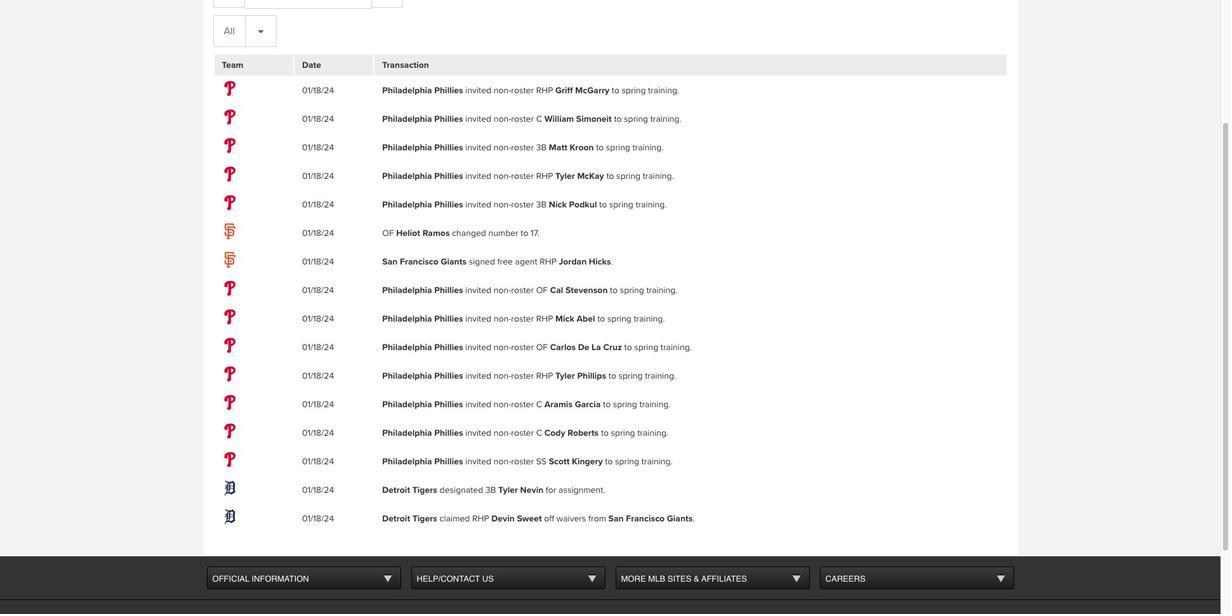 Task type: vqa. For each thing, say whether or not it's contained in the screenshot.


Task type: locate. For each thing, give the bounding box(es) containing it.
tyler left mckay in the left top of the page
[[555, 171, 575, 182]]

5 philadelphia from the top
[[382, 200, 432, 210]]

invited for carlos de la cruz
[[465, 342, 491, 353]]

hicks
[[589, 257, 611, 267]]

0 vertical spatial detroit tigers link
[[382, 485, 437, 496]]

12 philadelphia from the top
[[382, 457, 432, 467]]

3 roster from the top
[[511, 142, 534, 153]]

mckay
[[577, 171, 604, 182]]

non- for aramis garcia
[[494, 399, 511, 410]]

4 01/18/24 from the top
[[302, 171, 334, 182]]

san down 'heliot'
[[382, 257, 398, 267]]

3 philadelphia from the top
[[382, 142, 432, 153]]

giants
[[441, 257, 467, 267], [667, 514, 693, 525]]

philadelphia phillies image
[[222, 109, 238, 125], [222, 138, 238, 154], [222, 195, 238, 211], [222, 281, 238, 297], [222, 338, 238, 354], [222, 395, 238, 411]]

detroit
[[382, 485, 410, 496], [382, 514, 410, 525]]

4 phillies from the top
[[434, 171, 463, 182]]

01/18/24 for detroit tigers designated 3b tyler nevin for assignment.
[[302, 485, 334, 496]]

rhp up nick
[[536, 171, 553, 182]]

kingery
[[572, 457, 603, 467]]

8 roster from the top
[[511, 342, 534, 353]]

0 horizontal spatial san francisco giants link
[[382, 257, 467, 267]]

spring right simoneit
[[624, 114, 648, 125]]

more mlb sites & affiliates
[[621, 575, 747, 584]]

1 horizontal spatial .
[[693, 514, 695, 525]]

philadelphia phillies invited non-roster of cal stevenson to spring training.
[[382, 285, 678, 296]]

non- down philadelphia phillies invited non-roster 3b matt kroon to spring training.
[[494, 171, 511, 182]]

rhp left griff
[[536, 85, 553, 96]]

10 invited from the top
[[465, 399, 491, 410]]

3b
[[536, 142, 547, 153], [536, 200, 547, 210], [486, 485, 496, 496]]

1 detroit from the top
[[382, 485, 410, 496]]

spring for podkul
[[609, 200, 633, 210]]

0 vertical spatial .
[[611, 257, 613, 267]]

non- up number at left top
[[494, 200, 511, 210]]

training. for philadelphia phillies invited non-roster ss scott kingery to spring training.
[[642, 457, 673, 467]]

cody roberts link
[[545, 428, 599, 439]]

non- down free
[[494, 285, 511, 296]]

invited for cal stevenson
[[465, 285, 491, 296]]

3 non- from the top
[[494, 142, 511, 153]]

philadelphia phillies image
[[222, 81, 238, 97], [222, 166, 238, 182], [222, 309, 238, 325], [222, 366, 238, 382], [222, 424, 238, 439], [222, 452, 238, 468]]

2 philadelphia phillies image from the top
[[222, 166, 238, 182]]

01/18/24 for philadelphia phillies invited non-roster 3b nick podkul to spring training.
[[302, 200, 334, 210]]

2 philadelphia phillies image from the top
[[222, 138, 238, 154]]

spring right roberts
[[611, 428, 635, 439]]

of for philadelphia phillies invited non-roster of carlos de la cruz to spring training.
[[536, 342, 548, 353]]

spring right podkul
[[609, 200, 633, 210]]

non- up philadelphia phillies invited non-roster c william simoneit to spring training.
[[494, 85, 511, 96]]

11 phillies from the top
[[434, 428, 463, 439]]

rhp left mick
[[536, 314, 553, 325]]

training. for philadelphia phillies invited non-roster 3b matt kroon to spring training.
[[633, 142, 664, 153]]

non- for carlos de la cruz
[[494, 342, 511, 353]]

philadelphia for philadelphia phillies invited non-roster rhp tyler mckay to spring training.
[[382, 171, 432, 182]]

philadelphia phillies invited non-roster rhp mick abel to spring training.
[[382, 314, 665, 325]]

philadelphia phillies image for philadelphia phillies invited non-roster rhp griff mcgarry to spring training.
[[222, 81, 238, 97]]

roster up philadelphia phillies invited non-roster c william simoneit to spring training.
[[511, 85, 534, 96]]

spring down 'cruz'
[[619, 371, 643, 382]]

01/18/24 for philadelphia phillies invited non-roster rhp mick abel to spring training.
[[302, 314, 334, 325]]

giants left signed
[[441, 257, 467, 267]]

detroit tigers link left the claimed
[[382, 514, 437, 525]]

philadelphia for philadelphia phillies invited non-roster ss scott kingery to spring training.
[[382, 457, 432, 467]]

roster up philadelphia phillies invited non-roster rhp mick abel to spring training.
[[511, 285, 534, 296]]

rhp for griff mcgarry
[[536, 85, 553, 96]]

rhp right agent
[[540, 257, 557, 267]]

nick
[[549, 200, 567, 210]]

2 01/18/24 from the top
[[302, 114, 334, 125]]

to for aramis garcia
[[603, 399, 611, 410]]

14 01/18/24 from the top
[[302, 457, 334, 467]]

spring right mckay in the left top of the page
[[616, 171, 641, 182]]

to right mckay in the left top of the page
[[606, 171, 614, 182]]

of
[[382, 228, 394, 239], [536, 285, 548, 296], [536, 342, 548, 353]]

invited for mick abel
[[465, 314, 491, 325]]

10 philadelphia phillies link from the top
[[382, 399, 463, 410]]

3b left matt at the left top of page
[[536, 142, 547, 153]]

7 philadelphia phillies link from the top
[[382, 314, 463, 325]]

agent
[[515, 257, 537, 267]]

0 vertical spatial san
[[382, 257, 398, 267]]

01/18/24 for philadelphia phillies invited non-roster rhp tyler phillips to spring training.
[[302, 371, 334, 382]]

10 roster from the top
[[511, 399, 534, 410]]

8 invited from the top
[[465, 342, 491, 353]]

6 invited from the top
[[465, 285, 491, 296]]

tyler mckay link
[[555, 171, 604, 182]]

training. for philadelphia phillies invited non-roster rhp tyler mckay to spring training.
[[643, 171, 674, 182]]

san francisco giants image
[[222, 224, 238, 240]]

spring for simoneit
[[624, 114, 648, 125]]

1 vertical spatial san francisco giants link
[[609, 514, 693, 525]]

11 non- from the top
[[494, 428, 511, 439]]

non- up detroit tigers designated 3b tyler nevin for assignment.
[[494, 457, 511, 467]]

careers button
[[820, 568, 1013, 591]]

francisco
[[400, 257, 439, 267], [626, 514, 665, 525]]

us
[[482, 575, 494, 584]]

aramis
[[545, 399, 573, 410]]

detroit tigers image
[[222, 481, 238, 497]]

to for tyler mckay
[[606, 171, 614, 182]]

6 non- from the top
[[494, 285, 511, 296]]

phillies for philadelphia phillies invited non-roster rhp tyler phillips to spring training.
[[434, 371, 463, 382]]

roster down philadelphia phillies invited non-roster of cal stevenson to spring training.
[[511, 314, 534, 325]]

invited
[[465, 85, 491, 96], [465, 114, 491, 125], [465, 142, 491, 153], [465, 171, 491, 182], [465, 200, 491, 210], [465, 285, 491, 296], [465, 314, 491, 325], [465, 342, 491, 353], [465, 371, 491, 382], [465, 399, 491, 410], [465, 428, 491, 439], [465, 457, 491, 467]]

careers
[[826, 575, 866, 584]]

roster for cody roberts
[[511, 428, 534, 439]]

9 phillies from the top
[[434, 371, 463, 382]]

2 detroit from the top
[[382, 514, 410, 525]]

tyler nevin link
[[498, 485, 544, 496]]

10 phillies from the top
[[434, 399, 463, 410]]

4 philadelphia phillies image from the top
[[222, 281, 238, 297]]

philadelphia phillies image for philadelphia phillies invited non-roster rhp tyler mckay to spring training.
[[222, 166, 238, 182]]

aramis garcia link
[[545, 399, 601, 410]]

2 phillies from the top
[[434, 114, 463, 125]]

cody
[[545, 428, 565, 439]]

rhp left "devin"
[[472, 514, 489, 525]]

8 philadelphia phillies link from the top
[[382, 342, 463, 353]]

12 phillies from the top
[[434, 457, 463, 467]]

non- down philadelphia phillies invited non-roster rhp mick abel to spring training.
[[494, 342, 511, 353]]

to right phillips
[[609, 371, 616, 382]]

roster for carlos de la cruz
[[511, 342, 534, 353]]

official information
[[212, 575, 309, 584]]

training.
[[648, 85, 679, 96], [651, 114, 682, 125], [633, 142, 664, 153], [643, 171, 674, 182], [636, 200, 667, 210], [647, 285, 678, 296], [634, 314, 665, 325], [661, 342, 692, 353], [645, 371, 676, 382], [639, 399, 671, 410], [637, 428, 669, 439], [642, 457, 673, 467]]

non- for cody roberts
[[494, 428, 511, 439]]

1 roster from the top
[[511, 85, 534, 96]]

12 invited from the top
[[465, 457, 491, 467]]

3 philadelphia phillies image from the top
[[222, 309, 238, 325]]

5 philadelphia phillies image from the top
[[222, 424, 238, 439]]

detroit tigers link left designated
[[382, 485, 437, 496]]

spring up 'cruz'
[[607, 314, 632, 325]]

philadelphia phillies image for philadelphia phillies invited non-roster 3b nick podkul to spring training.
[[222, 195, 238, 211]]

invited for tyler phillips
[[465, 371, 491, 382]]

to right the stevenson
[[610, 285, 618, 296]]

8 01/18/24 from the top
[[302, 285, 334, 296]]

from
[[589, 514, 606, 525]]

0 vertical spatial detroit
[[382, 485, 410, 496]]

1 non- from the top
[[494, 85, 511, 96]]

matt
[[549, 142, 567, 153]]

0 horizontal spatial giants
[[441, 257, 467, 267]]

7 phillies from the top
[[434, 314, 463, 325]]

0 vertical spatial c
[[536, 114, 542, 125]]

0 vertical spatial tyler
[[555, 171, 575, 182]]

detroit tigers claimed rhp devin sweet off waivers from san francisco giants .
[[382, 514, 695, 525]]

of left 'heliot'
[[382, 228, 394, 239]]

12 philadelphia phillies link from the top
[[382, 457, 463, 467]]

11 philadelphia from the top
[[382, 428, 432, 439]]

giants up sites
[[667, 514, 693, 525]]

1 vertical spatial giants
[[667, 514, 693, 525]]

1 vertical spatial detroit
[[382, 514, 410, 525]]

philadelphia for philadelphia phillies invited non-roster 3b nick podkul to spring training.
[[382, 200, 432, 210]]

non- for tyler phillips
[[494, 371, 511, 382]]

2 detroit tigers link from the top
[[382, 514, 437, 525]]

9 philadelphia from the top
[[382, 371, 432, 382]]

to right mcgarry
[[612, 85, 620, 96]]

philadelphia phillies link for philadelphia phillies invited non-roster c cody roberts to spring training.
[[382, 428, 463, 439]]

2 philadelphia phillies link from the top
[[382, 114, 463, 125]]

01/18/24 for san francisco giants signed free agent rhp jordan hicks .
[[302, 257, 334, 267]]

philadelphia phillies image for philadelphia phillies invited non-roster c aramis garcia to spring training.
[[222, 395, 238, 411]]

1 vertical spatial 3b
[[536, 200, 547, 210]]

non- up philadelphia phillies invited non-roster 3b matt kroon to spring training.
[[494, 114, 511, 125]]

phillies for philadelphia phillies invited non-roster 3b matt kroon to spring training.
[[434, 142, 463, 153]]

roster left ss
[[511, 457, 534, 467]]

8 phillies from the top
[[434, 342, 463, 353]]

san francisco giants link right 'from'
[[609, 514, 693, 525]]

phillies for philadelphia phillies invited non-roster rhp tyler mckay to spring training.
[[434, 171, 463, 182]]

of heliot ramos changed number to 17.
[[382, 228, 539, 239]]

to right roberts
[[601, 428, 609, 439]]

. right jordan
[[611, 257, 613, 267]]

spring right mcgarry
[[622, 85, 646, 96]]

2 vertical spatial 3b
[[486, 485, 496, 496]]

tyler left nevin
[[498, 485, 518, 496]]

9 roster from the top
[[511, 371, 534, 382]]

tigers
[[412, 485, 437, 496], [412, 514, 437, 525]]

philadelphia phillies image for philadelphia phillies invited non-roster c cody roberts to spring training.
[[222, 424, 238, 439]]

7 invited from the top
[[465, 314, 491, 325]]

non- up philadelphia phillies invited non-roster c aramis garcia to spring training.
[[494, 371, 511, 382]]

9 01/18/24 from the top
[[302, 314, 334, 325]]

c for cody
[[536, 428, 542, 439]]

for
[[546, 485, 556, 496]]

roster up philadelphia phillies invited non-roster rhp tyler mckay to spring training.
[[511, 142, 534, 153]]

invited for scott kingery
[[465, 457, 491, 467]]

free
[[497, 257, 513, 267]]

01/18/24
[[302, 85, 334, 96], [302, 114, 334, 125], [302, 142, 334, 153], [302, 171, 334, 182], [302, 200, 334, 210], [302, 228, 334, 239], [302, 257, 334, 267], [302, 285, 334, 296], [302, 314, 334, 325], [302, 342, 334, 353], [302, 371, 334, 382], [302, 399, 334, 410], [302, 428, 334, 439], [302, 457, 334, 467], [302, 485, 334, 496], [302, 514, 334, 525]]

of left the cal
[[536, 285, 548, 296]]

francisco down heliot ramos link
[[400, 257, 439, 267]]

non-
[[494, 85, 511, 96], [494, 114, 511, 125], [494, 142, 511, 153], [494, 171, 511, 182], [494, 200, 511, 210], [494, 285, 511, 296], [494, 314, 511, 325], [494, 342, 511, 353], [494, 371, 511, 382], [494, 399, 511, 410], [494, 428, 511, 439], [494, 457, 511, 467]]

phillies for philadelphia phillies invited non-roster rhp mick abel to spring training.
[[434, 314, 463, 325]]

non- up philadelphia phillies invited non-roster c cody roberts to spring training.
[[494, 399, 511, 410]]

tigers left designated
[[412, 485, 437, 496]]

10 non- from the top
[[494, 399, 511, 410]]

to for william simoneit
[[614, 114, 622, 125]]

san francisco giants link down heliot ramos link
[[382, 257, 467, 267]]

c left william
[[536, 114, 542, 125]]

3 invited from the top
[[465, 142, 491, 153]]

waivers
[[557, 514, 586, 525]]

.
[[611, 257, 613, 267], [693, 514, 695, 525]]

3 phillies from the top
[[434, 142, 463, 153]]

heliot
[[396, 228, 420, 239]]

tigers for designated
[[412, 485, 437, 496]]

roster for mick abel
[[511, 314, 534, 325]]

roster
[[511, 85, 534, 96], [511, 114, 534, 125], [511, 142, 534, 153], [511, 171, 534, 182], [511, 200, 534, 210], [511, 285, 534, 296], [511, 314, 534, 325], [511, 342, 534, 353], [511, 371, 534, 382], [511, 399, 534, 410], [511, 428, 534, 439], [511, 457, 534, 467]]

to left 17.
[[521, 228, 528, 239]]

roster for nick podkul
[[511, 200, 534, 210]]

rhp
[[536, 85, 553, 96], [536, 171, 553, 182], [540, 257, 557, 267], [536, 314, 553, 325], [536, 371, 553, 382], [472, 514, 489, 525]]

spring for abel
[[607, 314, 632, 325]]

to right "abel"
[[597, 314, 605, 325]]

phillies for philadelphia phillies invited non-roster c cody roberts to spring training.
[[434, 428, 463, 439]]

4 philadelphia from the top
[[382, 171, 432, 182]]

6 philadelphia phillies link from the top
[[382, 285, 463, 296]]

rhp down philadelphia phillies invited non-roster of carlos de la cruz to spring training.
[[536, 371, 553, 382]]

roster down philadelphia phillies invited non-roster 3b matt kroon to spring training.
[[511, 171, 534, 182]]

1 vertical spatial tyler
[[555, 371, 575, 382]]

non- for tyler mckay
[[494, 171, 511, 182]]

0 horizontal spatial .
[[611, 257, 613, 267]]

philadelphia phillies link for philadelphia phillies invited non-roster of carlos de la cruz to spring training.
[[382, 342, 463, 353]]

roster up philadelphia phillies invited non-roster c cody roberts to spring training.
[[511, 399, 534, 410]]

tyler phillips link
[[555, 371, 606, 382]]

11 01/18/24 from the top
[[302, 371, 334, 382]]

1 phillies from the top
[[434, 85, 463, 96]]

1 horizontal spatial san
[[609, 514, 624, 525]]

2 vertical spatial c
[[536, 428, 542, 439]]

12 non- from the top
[[494, 457, 511, 467]]

philadelphia phillies image for philadelphia phillies invited non-roster ss scott kingery to spring training.
[[222, 452, 238, 468]]

10 01/18/24 from the top
[[302, 342, 334, 353]]

simoneit
[[576, 114, 612, 125]]

0 vertical spatial tigers
[[412, 485, 437, 496]]

detroit tigers link for designated 3b
[[382, 485, 437, 496]]

8 non- from the top
[[494, 342, 511, 353]]

philadelphia for philadelphia phillies invited non-roster 3b matt kroon to spring training.
[[382, 142, 432, 153]]

invited for aramis garcia
[[465, 399, 491, 410]]

training. for philadelphia phillies invited non-roster rhp tyler phillips to spring training.
[[645, 371, 676, 382]]

9 non- from the top
[[494, 371, 511, 382]]

spring right the stevenson
[[620, 285, 644, 296]]

1 vertical spatial of
[[536, 285, 548, 296]]

roster up philadelphia phillies invited non-roster 3b matt kroon to spring training.
[[511, 114, 534, 125]]

5 non- from the top
[[494, 200, 511, 210]]

8 philadelphia from the top
[[382, 342, 432, 353]]

detroit tigers link
[[382, 485, 437, 496], [382, 514, 437, 525]]

5 philadelphia phillies link from the top
[[382, 200, 463, 210]]

6 roster from the top
[[511, 285, 534, 296]]

1 vertical spatial detroit tigers link
[[382, 514, 437, 525]]

tyler left phillips
[[555, 371, 575, 382]]

philadelphia phillies link for philadelphia phillies invited non-roster ss scott kingery to spring training.
[[382, 457, 463, 467]]

roster for tyler phillips
[[511, 371, 534, 382]]

philadelphia phillies invited non-roster rhp tyler mckay to spring training.
[[382, 171, 674, 182]]

c left aramis
[[536, 399, 542, 410]]

non- for william simoneit
[[494, 114, 511, 125]]

san right 'from'
[[609, 514, 624, 525]]

c left cody
[[536, 428, 542, 439]]

1 vertical spatial tigers
[[412, 514, 437, 525]]

3 philadelphia phillies link from the top
[[382, 142, 463, 153]]

7 philadelphia from the top
[[382, 314, 432, 325]]

3 philadelphia phillies image from the top
[[222, 195, 238, 211]]

roster down philadelphia phillies invited non-roster rhp mick abel to spring training.
[[511, 342, 534, 353]]

philadelphia phillies image for philadelphia phillies invited non-roster of cal stevenson to spring training.
[[222, 281, 238, 297]]

0 vertical spatial san francisco giants link
[[382, 257, 467, 267]]

non- for cal stevenson
[[494, 285, 511, 296]]

2 philadelphia from the top
[[382, 114, 432, 125]]

2 vertical spatial of
[[536, 342, 548, 353]]

01/18/24 for philadelphia phillies invited non-roster 3b matt kroon to spring training.
[[302, 142, 334, 153]]

c for william
[[536, 114, 542, 125]]

2 non- from the top
[[494, 114, 511, 125]]

to right podkul
[[599, 200, 607, 210]]

non- down philadelphia phillies invited non-roster c aramis garcia to spring training.
[[494, 428, 511, 439]]

francisco right 'from'
[[626, 514, 665, 525]]

1 01/18/24 from the top
[[302, 85, 334, 96]]

c for aramis
[[536, 399, 542, 410]]

6 philadelphia phillies image from the top
[[222, 452, 238, 468]]

toolbar
[[213, 0, 403, 9]]

. up "&"
[[693, 514, 695, 525]]

phillies
[[434, 85, 463, 96], [434, 114, 463, 125], [434, 142, 463, 153], [434, 171, 463, 182], [434, 200, 463, 210], [434, 285, 463, 296], [434, 314, 463, 325], [434, 342, 463, 353], [434, 371, 463, 382], [434, 399, 463, 410], [434, 428, 463, 439], [434, 457, 463, 467]]

1 philadelphia phillies image from the top
[[222, 109, 238, 125]]

to right garcia at the bottom of page
[[603, 399, 611, 410]]

philadelphia phillies invited non-roster 3b nick podkul to spring training.
[[382, 200, 667, 210]]

to right 'cruz'
[[624, 342, 632, 353]]

roster for griff mcgarry
[[511, 85, 534, 96]]

4 non- from the top
[[494, 171, 511, 182]]

7 roster from the top
[[511, 314, 534, 325]]

2 tigers from the top
[[412, 514, 437, 525]]

1 c from the top
[[536, 114, 542, 125]]

roster up philadelphia phillies invited non-roster c aramis garcia to spring training.
[[511, 371, 534, 382]]

tyler for tyler phillips
[[555, 371, 575, 382]]

1 horizontal spatial francisco
[[626, 514, 665, 525]]

9 invited from the top
[[465, 371, 491, 382]]

4 roster from the top
[[511, 171, 534, 182]]

2 invited from the top
[[465, 114, 491, 125]]

philadelphia for philadelphia phillies invited non-roster c aramis garcia to spring training.
[[382, 399, 432, 410]]

3b right designated
[[486, 485, 496, 496]]

assignment.
[[559, 485, 605, 496]]

11 roster from the top
[[511, 428, 534, 439]]

3b left nick
[[536, 200, 547, 210]]

5 philadelphia phillies image from the top
[[222, 338, 238, 354]]

1 philadelphia from the top
[[382, 85, 432, 96]]

philadelphia phillies invited non-roster c cody roberts to spring training.
[[382, 428, 669, 439]]

nevin
[[520, 485, 544, 496]]

spring right garcia at the bottom of page
[[613, 399, 637, 410]]

1 vertical spatial c
[[536, 399, 542, 410]]

12 01/18/24 from the top
[[302, 399, 334, 410]]

training. for philadelphia phillies invited non-roster of cal stevenson to spring training.
[[647, 285, 678, 296]]

roster down philadelphia phillies invited non-roster c aramis garcia to spring training.
[[511, 428, 534, 439]]

11 philadelphia phillies link from the top
[[382, 428, 463, 439]]

6 philadelphia from the top
[[382, 285, 432, 296]]

san francisco giants link
[[382, 257, 467, 267], [609, 514, 693, 525]]

3b for nick
[[536, 200, 547, 210]]

0 vertical spatial francisco
[[400, 257, 439, 267]]

of left carlos
[[536, 342, 548, 353]]

spring
[[622, 85, 646, 96], [624, 114, 648, 125], [606, 142, 630, 153], [616, 171, 641, 182], [609, 200, 633, 210], [620, 285, 644, 296], [607, 314, 632, 325], [634, 342, 658, 353], [619, 371, 643, 382], [613, 399, 637, 410], [611, 428, 635, 439], [615, 457, 639, 467]]

tyler
[[555, 171, 575, 182], [555, 371, 575, 382], [498, 485, 518, 496]]

5 invited from the top
[[465, 200, 491, 210]]

to right kingery
[[605, 457, 613, 467]]

4 invited from the top
[[465, 171, 491, 182]]

to right simoneit
[[614, 114, 622, 125]]

4 philadelphia phillies image from the top
[[222, 366, 238, 382]]

5 roster from the top
[[511, 200, 534, 210]]

spring right kingery
[[615, 457, 639, 467]]

3 c from the top
[[536, 428, 542, 439]]

roster down philadelphia phillies invited non-roster rhp tyler mckay to spring training.
[[511, 200, 534, 210]]

17.
[[531, 228, 539, 239]]

15 01/18/24 from the top
[[302, 485, 334, 496]]

philadelphia phillies image for philadelphia phillies invited non-roster rhp tyler phillips to spring training.
[[222, 366, 238, 382]]

0 vertical spatial 3b
[[536, 142, 547, 153]]

to right kroon
[[596, 142, 604, 153]]

1 philadelphia phillies image from the top
[[222, 81, 238, 97]]

non- down philadelphia phillies invited non-roster of cal stevenson to spring training.
[[494, 314, 511, 325]]

3 01/18/24 from the top
[[302, 142, 334, 153]]

more
[[621, 575, 646, 584]]

c
[[536, 114, 542, 125], [536, 399, 542, 410], [536, 428, 542, 439]]

devin
[[492, 514, 515, 525]]

philadelphia phillies invited non-roster c william simoneit to spring training.
[[382, 114, 682, 125]]

0 horizontal spatial san
[[382, 257, 398, 267]]

1 philadelphia phillies link from the top
[[382, 85, 463, 96]]

phillies for philadelphia phillies invited non-roster rhp griff mcgarry to spring training.
[[434, 85, 463, 96]]

spring right kroon
[[606, 142, 630, 153]]

7 01/18/24 from the top
[[302, 257, 334, 267]]

5 01/18/24 from the top
[[302, 200, 334, 210]]

invited for griff mcgarry
[[465, 85, 491, 96]]

help/contact us
[[417, 575, 494, 584]]

philadelphia phillies link for philadelphia phillies invited non-roster 3b nick podkul to spring training.
[[382, 200, 463, 210]]

11 invited from the top
[[465, 428, 491, 439]]

4 philadelphia phillies link from the top
[[382, 171, 463, 182]]

de
[[578, 342, 589, 353]]

6 phillies from the top
[[434, 285, 463, 296]]

7 non- from the top
[[494, 314, 511, 325]]

12 roster from the top
[[511, 457, 534, 467]]

1 tigers from the top
[[412, 485, 437, 496]]

detroit for detroit tigers designated 3b tyler nevin for assignment.
[[382, 485, 410, 496]]

non- up philadelphia phillies invited non-roster rhp tyler mckay to spring training.
[[494, 142, 511, 153]]

tigers left the claimed
[[412, 514, 437, 525]]



Task type: describe. For each thing, give the bounding box(es) containing it.
0 vertical spatial of
[[382, 228, 394, 239]]

detroit for detroit tigers claimed rhp devin sweet off waivers from san francisco giants .
[[382, 514, 410, 525]]

philadelphia phillies invited non-roster c aramis garcia to spring training.
[[382, 399, 671, 410]]

to for nick podkul
[[599, 200, 607, 210]]

non- for griff mcgarry
[[494, 85, 511, 96]]

01/18/24 for philadelphia phillies invited non-roster ss scott kingery to spring training.
[[302, 457, 334, 467]]

philadelphia for philadelphia phillies invited non-roster of cal stevenson to spring training.
[[382, 285, 432, 296]]

more mlb sites & affiliates button
[[616, 568, 809, 591]]

philadelphia phillies link for philadelphia phillies invited non-roster rhp tyler phillips to spring training.
[[382, 371, 463, 382]]

spring for stevenson
[[620, 285, 644, 296]]

jordan
[[559, 257, 587, 267]]

0 horizontal spatial francisco
[[400, 257, 439, 267]]

01/18/24 for philadelphia phillies invited non-roster rhp griff mcgarry to spring training.
[[302, 85, 334, 96]]

invited for cody roberts
[[465, 428, 491, 439]]

matt kroon link
[[549, 142, 594, 153]]

signed
[[469, 257, 495, 267]]

to for tyler phillips
[[609, 371, 616, 382]]

16 01/18/24 from the top
[[302, 514, 334, 525]]

training. for philadelphia phillies invited non-roster rhp griff mcgarry to spring training.
[[648, 85, 679, 96]]

philadelphia phillies image for philadelphia phillies invited non-roster of carlos de la cruz to spring training.
[[222, 338, 238, 354]]

cruz
[[603, 342, 622, 353]]

heliot ramos link
[[396, 228, 450, 239]]

roster for scott kingery
[[511, 457, 534, 467]]

tyler for tyler mckay
[[555, 171, 575, 182]]

1 horizontal spatial giants
[[667, 514, 693, 525]]

phillips
[[577, 371, 606, 382]]

san francisco giants image
[[222, 252, 238, 268]]

official
[[212, 575, 249, 584]]

rhp for mick abel
[[536, 314, 553, 325]]

phillies for philadelphia phillies invited non-roster c william simoneit to spring training.
[[434, 114, 463, 125]]

carlos de la cruz link
[[550, 342, 622, 353]]

mlb
[[648, 575, 665, 584]]

phillies for philadelphia phillies invited non-roster of cal stevenson to spring training.
[[434, 285, 463, 296]]

roster for cal stevenson
[[511, 285, 534, 296]]

ramos
[[423, 228, 450, 239]]

philadelphia phillies invited non-roster rhp griff mcgarry to spring training.
[[382, 85, 679, 96]]

01/18/24 for philadelphia phillies invited non-roster c cody roberts to spring training.
[[302, 428, 334, 439]]

nick podkul link
[[549, 200, 597, 210]]

invited for nick podkul
[[465, 200, 491, 210]]

stevenson
[[566, 285, 608, 296]]

detroit tigers image
[[222, 509, 238, 525]]

invited for tyler mckay
[[465, 171, 491, 182]]

01/18/24 for philadelphia phillies invited non-roster of cal stevenson to spring training.
[[302, 285, 334, 296]]

philadelphia for philadelphia phillies invited non-roster rhp tyler phillips to spring training.
[[382, 371, 432, 382]]

2 vertical spatial tyler
[[498, 485, 518, 496]]

transaction
[[382, 60, 429, 71]]

01/18/24 for philadelphia phillies invited non-roster rhp tyler mckay to spring training.
[[302, 171, 334, 182]]

roster for aramis garcia
[[511, 399, 534, 410]]

scott kingery link
[[549, 457, 603, 467]]

roster for william simoneit
[[511, 114, 534, 125]]

mcgarry
[[575, 85, 610, 96]]

official information button
[[207, 568, 400, 591]]

cal stevenson link
[[550, 285, 608, 296]]

spring for roberts
[[611, 428, 635, 439]]

griff mcgarry link
[[555, 85, 610, 96]]

abel
[[577, 314, 595, 325]]

spring for mckay
[[616, 171, 641, 182]]

phillies for philadelphia phillies invited non-roster c aramis garcia to spring training.
[[434, 399, 463, 410]]

information
[[252, 575, 309, 584]]

to for scott kingery
[[605, 457, 613, 467]]

help/contact us button
[[412, 568, 605, 591]]

spring for phillips
[[619, 371, 643, 382]]

rhp for tyler mckay
[[536, 171, 553, 182]]

6 01/18/24 from the top
[[302, 228, 334, 239]]

tigers for claimed
[[412, 514, 437, 525]]

1 vertical spatial francisco
[[626, 514, 665, 525]]

training. for philadelphia phillies invited non-roster c william simoneit to spring training.
[[651, 114, 682, 125]]

philadelphia phillies link for philadelphia phillies invited non-roster c aramis garcia to spring training.
[[382, 399, 463, 410]]

help/contact
[[417, 575, 480, 584]]

mick
[[555, 314, 574, 325]]

&
[[694, 575, 699, 584]]

1 vertical spatial .
[[693, 514, 695, 525]]

01/18/24 for philadelphia phillies invited non-roster of carlos de la cruz to spring training.
[[302, 342, 334, 353]]

spring right 'cruz'
[[634, 342, 658, 353]]

01/18/24 for philadelphia phillies invited non-roster c william simoneit to spring training.
[[302, 114, 334, 125]]

philadelphia for philadelphia phillies invited non-roster c cody roberts to spring training.
[[382, 428, 432, 439]]

philadelphia phillies link for philadelphia phillies invited non-roster c william simoneit to spring training.
[[382, 114, 463, 125]]

all
[[224, 25, 235, 38]]

training. for philadelphia phillies invited non-roster rhp mick abel to spring training.
[[634, 314, 665, 325]]

0 vertical spatial giants
[[441, 257, 467, 267]]

spring for kroon
[[606, 142, 630, 153]]

spring for mcgarry
[[622, 85, 646, 96]]

number
[[488, 228, 518, 239]]

scott
[[549, 457, 570, 467]]

training. for philadelphia phillies invited non-roster 3b nick podkul to spring training.
[[636, 200, 667, 210]]

arrow down image
[[259, 29, 264, 35]]

william simoneit link
[[545, 114, 612, 125]]

3b for matt
[[536, 142, 547, 153]]

designated
[[440, 485, 483, 496]]

to for cal stevenson
[[610, 285, 618, 296]]

philadelphia phillies link for philadelphia phillies invited non-roster rhp griff mcgarry to spring training.
[[382, 85, 463, 96]]

philadelphia phillies link for philadelphia phillies invited non-roster rhp tyler mckay to spring training.
[[382, 171, 463, 182]]

kroon
[[570, 142, 594, 153]]

non- for scott kingery
[[494, 457, 511, 467]]

philadelphia phillies invited non-roster of carlos de la cruz to spring training.
[[382, 342, 692, 353]]

date
[[302, 60, 321, 71]]

spring for kingery
[[615, 457, 639, 467]]

off
[[544, 514, 554, 525]]

affiliates
[[701, 575, 747, 584]]

roberts
[[568, 428, 599, 439]]

philadelphia for philadelphia phillies invited non-roster c william simoneit to spring training.
[[382, 114, 432, 125]]

philadelphia phillies invited non-roster rhp tyler phillips to spring training.
[[382, 371, 676, 382]]

to for mick abel
[[597, 314, 605, 325]]

cal
[[550, 285, 563, 296]]

jordan hicks link
[[559, 257, 611, 267]]

la
[[592, 342, 601, 353]]

changed
[[452, 228, 486, 239]]

roster for matt kroon
[[511, 142, 534, 153]]

carlos
[[550, 342, 576, 353]]

william
[[545, 114, 574, 125]]

team
[[222, 60, 243, 71]]

philadelphia for philadelphia phillies invited non-roster of carlos de la cruz to spring training.
[[382, 342, 432, 353]]

1 vertical spatial san
[[609, 514, 624, 525]]

philadelphia phillies link for philadelphia phillies invited non-roster rhp mick abel to spring training.
[[382, 314, 463, 325]]

philadelphia phillies link for philadelphia phillies invited non-roster of cal stevenson to spring training.
[[382, 285, 463, 296]]

philadelphia phillies invited non-roster 3b matt kroon to spring training.
[[382, 142, 664, 153]]

podkul
[[569, 200, 597, 210]]

non- for nick podkul
[[494, 200, 511, 210]]

griff
[[555, 85, 573, 96]]

philadelphia for philadelphia phillies invited non-roster rhp mick abel to spring training.
[[382, 314, 432, 325]]

detroit tigers designated 3b tyler nevin for assignment.
[[382, 485, 605, 496]]

devin sweet link
[[492, 514, 542, 525]]

san francisco giants signed free agent rhp jordan hicks .
[[382, 257, 613, 267]]

ss
[[536, 457, 547, 467]]

to for matt kroon
[[596, 142, 604, 153]]

garcia
[[575, 399, 601, 410]]

mick abel link
[[555, 314, 595, 325]]

philadelphia phillies invited non-roster ss scott kingery to spring training.
[[382, 457, 673, 467]]

1 horizontal spatial san francisco giants link
[[609, 514, 693, 525]]

claimed
[[440, 514, 470, 525]]

training. for philadelphia phillies invited non-roster c cody roberts to spring training.
[[637, 428, 669, 439]]

sweet
[[517, 514, 542, 525]]

sites
[[668, 575, 692, 584]]



